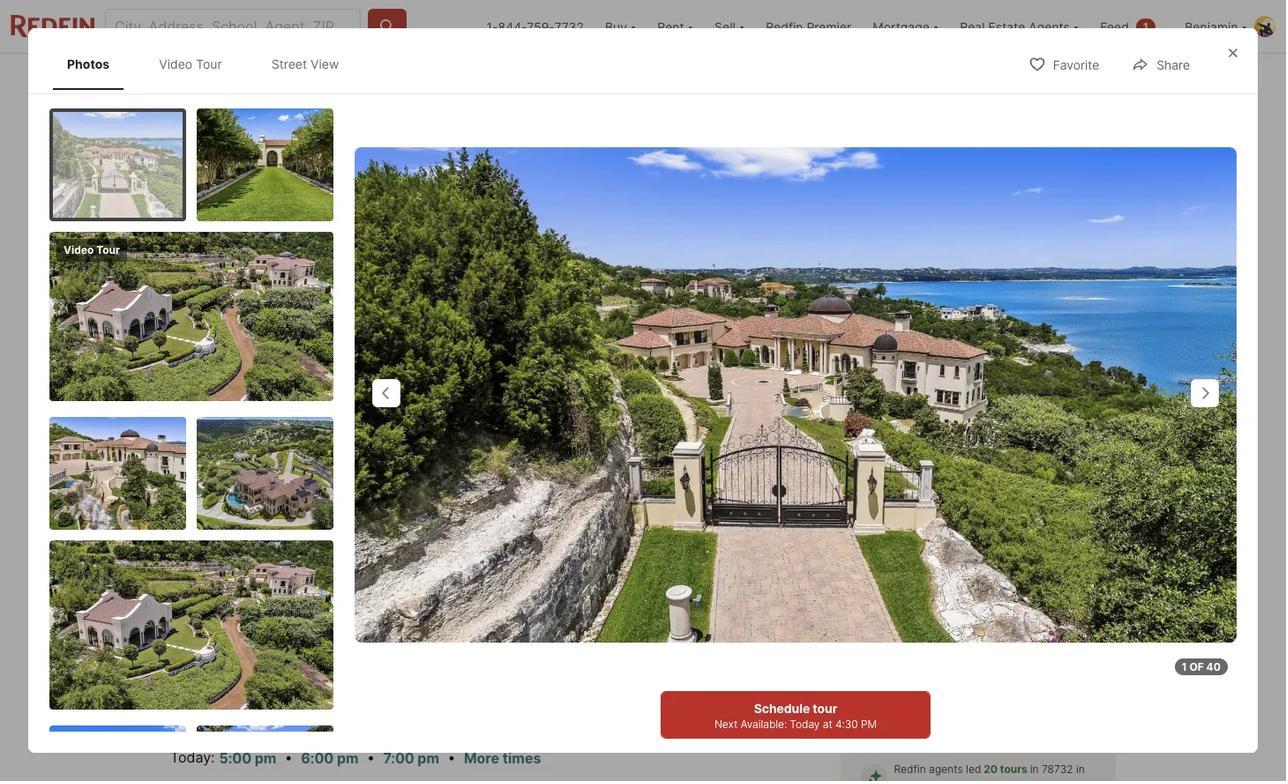 Task type: locate. For each thing, give the bounding box(es) containing it.
3 • from the left
[[448, 749, 456, 767]]

1 horizontal spatial tour
[[196, 56, 222, 71]]

None button
[[865, 551, 936, 627], [943, 552, 1014, 626], [1021, 552, 1092, 626], [865, 551, 936, 627], [943, 552, 1014, 626], [1021, 552, 1092, 626]]

0 horizontal spatial 78732
[[358, 550, 400, 567]]

pm right 7:00
[[418, 750, 439, 768]]

1 vertical spatial premier
[[982, 529, 1036, 547]]

in
[[1031, 764, 1040, 777], [1077, 764, 1086, 777]]

0 horizontal spatial premier
[[807, 19, 852, 34]]

5:00
[[219, 750, 252, 768]]

sale
[[214, 517, 245, 532]]

0 vertical spatial 78732
[[358, 550, 400, 567]]

2 horizontal spatial •
[[448, 749, 456, 767]]

for
[[186, 517, 211, 532]]

0 vertical spatial video
[[159, 56, 193, 71]]

1 vertical spatial video
[[64, 243, 94, 256]]

• left more
[[448, 749, 456, 767]]

redfin for premier
[[766, 19, 803, 34]]

0 vertical spatial 1
[[1144, 20, 1149, 33]]

next
[[715, 718, 738, 732], [897, 727, 920, 741]]

video inside tab
[[159, 56, 193, 71]]

0 horizontal spatial available:
[[741, 718, 787, 732]]

4:30
[[836, 718, 858, 732], [1018, 727, 1041, 741]]

nov inside the nov 3 friday
[[1027, 558, 1050, 571]]

1 horizontal spatial •
[[367, 749, 375, 767]]

0 horizontal spatial video
[[64, 243, 94, 256]]

1 vertical spatial redfin
[[934, 529, 979, 547]]

2 horizontal spatial nov
[[1027, 558, 1050, 571]]

78732 right the tours
[[1043, 764, 1074, 777]]

tab list inside "dialog"
[[49, 39, 371, 90]]

active link
[[257, 517, 301, 532]]

0 vertical spatial video tour
[[159, 56, 222, 71]]

6:00 pm button
[[300, 748, 360, 771]]

pre-
[[299, 619, 325, 634]]

3 nov from the left
[[1027, 558, 1050, 571]]

, left the tx
[[328, 550, 332, 567]]

share button
[[1117, 46, 1205, 82], [1028, 59, 1116, 95]]

ft
[[606, 618, 619, 635]]

lowered
[[317, 714, 370, 731]]

2 vertical spatial tour
[[854, 529, 886, 547]]

1 horizontal spatial in
[[1077, 764, 1086, 777]]

tab list
[[49, 39, 371, 90]]

2 horizontal spatial pm
[[418, 750, 439, 768]]

1 horizontal spatial schedule tour next available: today at 4:30 pm
[[897, 708, 1059, 741]]

view
[[311, 56, 339, 71], [360, 454, 390, 469]]

0 horizontal spatial tour
[[813, 702, 838, 717]]

st
[[263, 550, 278, 567]]

nov down tour with a redfin premier agent
[[949, 558, 973, 571]]

7:00 pm button
[[382, 748, 440, 771]]

for sale - active
[[186, 517, 301, 532]]

video
[[159, 56, 193, 71], [64, 243, 94, 256], [224, 454, 259, 469]]

78732 right the tx
[[358, 550, 400, 567]]

option down the wednesday
[[854, 645, 966, 684]]

nov 2 thursday
[[949, 558, 998, 619]]

2 vertical spatial redfin
[[895, 764, 927, 777]]

759-
[[527, 19, 555, 34]]

1 horizontal spatial street
[[321, 454, 358, 469]]

of
[[1190, 661, 1204, 674]]

5:00 pm button
[[218, 748, 277, 771]]

street
[[272, 56, 307, 71], [321, 454, 358, 469]]

list
[[222, 714, 245, 731]]

1 horizontal spatial premier
[[982, 529, 1036, 547]]

1 vertical spatial view
[[360, 454, 390, 469]]

40
[[1207, 661, 1221, 674]]

1 horizontal spatial at
[[1005, 727, 1015, 741]]

1 horizontal spatial 4:30
[[1018, 727, 1041, 741]]

6:00
[[301, 750, 334, 768]]

1 vertical spatial street view
[[321, 454, 390, 469]]

redfin agents led 20 tours in 78732
[[895, 764, 1074, 777]]

option down the "friday" at the bottom right of page
[[966, 645, 1102, 684]]

0 horizontal spatial today
[[790, 718, 820, 732]]

1 right feed
[[1144, 20, 1149, 33]]

nov inside nov 1 wednesday
[[872, 558, 895, 571]]

2 horizontal spatial 1
[[1182, 661, 1187, 674]]

3 tab from the left
[[657, 57, 743, 100]]

austin
[[286, 550, 328, 567]]

0 vertical spatial tour
[[196, 56, 222, 71]]

tour inside tab
[[196, 56, 222, 71]]

street view
[[272, 56, 339, 71], [321, 454, 390, 469]]

tab
[[384, 57, 516, 100], [516, 57, 657, 100], [657, 57, 743, 100]]

1 horizontal spatial view
[[360, 454, 390, 469]]

0 vertical spatial view
[[311, 56, 339, 71]]

user photo image
[[1255, 16, 1276, 37]]

share
[[1157, 58, 1190, 73], [1068, 70, 1101, 85]]

0 horizontal spatial •
[[285, 749, 293, 767]]

nov down with
[[872, 558, 895, 571]]

2 in from the left
[[1077, 764, 1086, 777]]

1 left 2
[[872, 570, 887, 609]]

option
[[854, 645, 966, 684], [966, 645, 1102, 684]]

nov down agent
[[1027, 558, 1050, 571]]

schedule
[[754, 702, 810, 717], [930, 708, 995, 726]]

6 beds
[[424, 590, 458, 635]]

12400
[[170, 550, 215, 567]]

2 vertical spatial video
[[224, 454, 259, 469]]

2 nov from the left
[[949, 558, 973, 571]]

0 horizontal spatial in
[[1031, 764, 1040, 777]]

redfin inside button
[[766, 19, 803, 34]]

10 baths
[[500, 590, 539, 635]]

today
[[790, 718, 820, 732], [972, 727, 1002, 741]]

1 horizontal spatial 78732
[[1043, 764, 1074, 777]]

1 vertical spatial tour
[[96, 243, 120, 256]]

1 horizontal spatial tour
[[998, 708, 1026, 726]]

$19,500,000 est. $139,241 /mo get pre-approved
[[170, 590, 382, 634]]

1 horizontal spatial pm
[[337, 750, 359, 768]]

redfin for agents
[[895, 764, 927, 777]]

1 vertical spatial 78732
[[1043, 764, 1074, 777]]

0 horizontal spatial redfin
[[766, 19, 803, 34]]

0 horizontal spatial pm
[[861, 718, 877, 732]]

1 in from the left
[[1031, 764, 1040, 777]]

map entry image
[[695, 515, 813, 633]]

12400 cedar st, austin, tx 78732 image
[[170, 103, 833, 494], [840, 103, 1116, 295], [840, 302, 1116, 494]]

video tour
[[159, 56, 222, 71], [64, 243, 120, 256]]

tour
[[196, 56, 222, 71], [96, 243, 120, 256], [854, 529, 886, 547]]

2 horizontal spatial redfin
[[934, 529, 979, 547]]

2 vertical spatial 1
[[1182, 661, 1187, 674]]

•
[[285, 749, 293, 767], [367, 749, 375, 767], [448, 749, 456, 767]]

0 vertical spatial redfin
[[766, 19, 803, 34]]

list box
[[854, 645, 1102, 684]]

sq
[[584, 618, 602, 635]]

price drop list price was lowered by $5m.
[[222, 689, 433, 731]]

1 horizontal spatial video
[[159, 56, 193, 71]]

0 horizontal spatial street
[[272, 56, 307, 71]]

view inside tab
[[311, 56, 339, 71]]

photos tab
[[53, 42, 124, 86]]

0 vertical spatial premier
[[807, 19, 852, 34]]

1 vertical spatial street
[[321, 454, 358, 469]]

0 horizontal spatial schedule tour next available: today at 4:30 pm
[[715, 702, 877, 732]]

1 vertical spatial video tour
[[64, 243, 120, 256]]

39 photos button
[[987, 445, 1102, 480]]

dialog
[[28, 28, 1258, 782]]

0 horizontal spatial schedule
[[754, 702, 810, 717]]

in inside in the last 30 days
[[1077, 764, 1086, 777]]

schedule tour next available: today at 4:30 pm
[[715, 702, 877, 732], [897, 708, 1059, 741]]

nov
[[872, 558, 895, 571], [949, 558, 973, 571], [1027, 558, 1050, 571]]

15,394
[[584, 590, 653, 615]]

1 horizontal spatial ,
[[328, 550, 332, 567]]

0 vertical spatial street
[[272, 56, 307, 71]]

1 left of
[[1182, 661, 1187, 674]]

redfin
[[766, 19, 803, 34], [934, 529, 979, 547], [895, 764, 927, 777]]

baths link
[[500, 618, 539, 635]]

• left 7:00
[[367, 749, 375, 767]]

tours
[[1001, 764, 1028, 777]]

1 horizontal spatial redfin
[[895, 764, 927, 777]]

0 horizontal spatial video tour
[[64, 243, 120, 256]]

2 • from the left
[[367, 749, 375, 767]]

0 vertical spatial street view
[[272, 56, 339, 71]]

1-
[[487, 19, 498, 34]]

image image
[[197, 108, 334, 221], [53, 112, 183, 218], [49, 232, 334, 401], [49, 417, 186, 530], [197, 417, 334, 530], [49, 541, 334, 710]]

1 nov from the left
[[872, 558, 895, 571]]

0 horizontal spatial 1
[[872, 570, 887, 609]]

drop
[[260, 689, 292, 707]]

nov inside nov 2 thursday
[[949, 558, 973, 571]]

pm right 6:00
[[337, 750, 359, 768]]

/mo
[[249, 619, 271, 634]]

2 horizontal spatial video
[[224, 454, 259, 469]]

0 horizontal spatial ,
[[278, 550, 282, 567]]

0 horizontal spatial view
[[311, 56, 339, 71]]

more times link
[[464, 750, 541, 768]]

1 horizontal spatial nov
[[949, 558, 973, 571]]

0 horizontal spatial nov
[[872, 558, 895, 571]]

tab list containing photos
[[49, 39, 371, 90]]

0 horizontal spatial tour
[[96, 243, 120, 256]]

photos
[[67, 56, 110, 71]]

price
[[249, 714, 283, 731]]

1 horizontal spatial 1
[[1144, 20, 1149, 33]]

overview
[[307, 71, 365, 86]]

, left austin at the bottom left
[[278, 550, 282, 567]]

premier
[[807, 19, 852, 34], [982, 529, 1036, 547]]

pm right the 5:00
[[255, 750, 277, 768]]

78732
[[358, 550, 400, 567], [1043, 764, 1074, 777]]

street view tab
[[257, 42, 353, 86]]

nov 3 friday
[[1027, 558, 1058, 619]]

favorite button
[[1014, 46, 1115, 82]]

tour
[[813, 702, 838, 717], [998, 708, 1026, 726]]

1 for 1
[[1144, 20, 1149, 33]]

• left 6:00
[[285, 749, 293, 767]]

1 vertical spatial 1
[[872, 570, 887, 609]]

0 horizontal spatial pm
[[255, 750, 277, 768]]

2 horizontal spatial tour
[[854, 529, 886, 547]]

1
[[1144, 20, 1149, 33], [872, 570, 887, 609], [1182, 661, 1187, 674]]

friday
[[1027, 607, 1058, 619]]

1-844-759-7732
[[487, 19, 584, 34]]

1 horizontal spatial video tour
[[159, 56, 222, 71]]

feed
[[1101, 19, 1129, 34]]



Task type: describe. For each thing, give the bounding box(es) containing it.
video inside button
[[224, 454, 259, 469]]

led
[[967, 764, 982, 777]]

nov for 3
[[1027, 558, 1050, 571]]

1 horizontal spatial next
[[897, 727, 920, 741]]

0 horizontal spatial next
[[715, 718, 738, 732]]

pm inside "dialog"
[[861, 718, 877, 732]]

overview tab
[[287, 57, 384, 100]]

get
[[275, 619, 296, 634]]

redfin premier
[[766, 19, 852, 34]]

est.
[[170, 619, 192, 634]]

1 horizontal spatial share
[[1157, 58, 1190, 73]]

active
[[257, 517, 301, 532]]

today:
[[170, 749, 215, 767]]

10
[[500, 590, 524, 615]]

0 horizontal spatial share
[[1068, 70, 1101, 85]]

with
[[889, 529, 919, 547]]

beds
[[424, 618, 458, 635]]

wednesday
[[872, 607, 929, 619]]

by
[[374, 714, 391, 731]]

1 • from the left
[[285, 749, 293, 767]]

a
[[923, 529, 931, 547]]

street view button
[[281, 445, 405, 480]]

tour inside "dialog"
[[813, 702, 838, 717]]

1 horizontal spatial today
[[972, 727, 1002, 741]]

agent
[[1039, 529, 1079, 547]]

1 for 1 of 40
[[1182, 661, 1187, 674]]

submit search image
[[379, 18, 396, 35]]

39
[[1026, 454, 1043, 469]]

12400 cedar st , austin , tx 78732
[[170, 550, 400, 567]]

12400 cedar st image
[[355, 147, 1237, 643]]

1 horizontal spatial schedule
[[930, 708, 995, 726]]

price
[[222, 689, 257, 707]]

redfin premier button
[[756, 0, 862, 53]]

today: 5:00 pm • 6:00 pm • 7:00 pm • more times
[[170, 749, 541, 768]]

street view inside "button"
[[321, 454, 390, 469]]

2 option from the left
[[966, 645, 1102, 684]]

nov for 2
[[949, 558, 973, 571]]

1 inside nov 1 wednesday
[[872, 570, 887, 609]]

7:00
[[383, 750, 415, 768]]

get pre-approved link
[[275, 619, 382, 634]]

7732
[[555, 19, 584, 34]]

more
[[464, 750, 500, 768]]

2 tab from the left
[[516, 57, 657, 100]]

view inside "button"
[[360, 454, 390, 469]]

schedule inside "dialog"
[[754, 702, 810, 717]]

next image
[[1081, 575, 1109, 603]]

nov for 1
[[872, 558, 895, 571]]

3
[[1027, 570, 1048, 609]]

overview tab list
[[170, 54, 757, 100]]

$19,500,000
[[170, 590, 300, 615]]

20
[[985, 764, 999, 777]]

baths
[[500, 618, 539, 635]]

last
[[914, 779, 932, 782]]

1 pm from the left
[[255, 750, 277, 768]]

1 horizontal spatial pm
[[1043, 727, 1059, 741]]

agents
[[930, 764, 964, 777]]

cedar
[[218, 550, 260, 567]]

approved
[[325, 619, 382, 634]]

0 horizontal spatial share button
[[1028, 59, 1116, 95]]

dialog containing photos
[[28, 28, 1258, 782]]

street inside "button"
[[321, 454, 358, 469]]

available: inside "dialog"
[[741, 718, 787, 732]]

street inside tab
[[272, 56, 307, 71]]

tx
[[336, 550, 354, 567]]

2 pm from the left
[[337, 750, 359, 768]]

street view inside tab
[[272, 56, 339, 71]]

0 horizontal spatial 4:30
[[836, 718, 858, 732]]

1 , from the left
[[278, 550, 282, 567]]

0 horizontal spatial at
[[823, 718, 833, 732]]

$5m.
[[395, 714, 429, 731]]

City, Address, School, Agent, ZIP search field
[[105, 9, 361, 44]]

tour with a redfin premier agent
[[854, 529, 1079, 547]]

schedule tour next available: today at 4:30 pm inside "dialog"
[[715, 702, 877, 732]]

was
[[287, 714, 313, 731]]

2 , from the left
[[328, 550, 332, 567]]

in the last 30 days
[[895, 764, 1086, 782]]

3 pm from the left
[[418, 750, 439, 768]]

30
[[935, 779, 948, 782]]

1 of 40
[[1182, 661, 1221, 674]]

1 tab from the left
[[384, 57, 516, 100]]

thursday
[[949, 607, 998, 619]]

video button
[[184, 445, 274, 480]]

39 photos
[[1026, 454, 1087, 469]]

video tour tab
[[145, 42, 236, 86]]

-
[[248, 517, 254, 532]]

2
[[949, 570, 969, 609]]

15,394 sq ft
[[584, 590, 653, 635]]

1-844-759-7732 link
[[487, 19, 584, 34]]

nov 1 wednesday
[[872, 558, 929, 619]]

photos
[[1045, 454, 1087, 469]]

1 horizontal spatial share button
[[1117, 46, 1205, 82]]

days
[[951, 779, 975, 782]]

6
[[424, 590, 438, 615]]

favorite
[[1053, 58, 1100, 73]]

1 option from the left
[[854, 645, 966, 684]]

1 horizontal spatial available:
[[923, 727, 969, 741]]

the
[[895, 779, 911, 782]]

premier inside button
[[807, 19, 852, 34]]

times
[[503, 750, 541, 768]]

$139,241
[[196, 619, 249, 634]]

844-
[[498, 19, 527, 34]]

video tour inside tab
[[159, 56, 222, 71]]



Task type: vqa. For each thing, say whether or not it's contained in the screenshot.
rightmost Change
no



